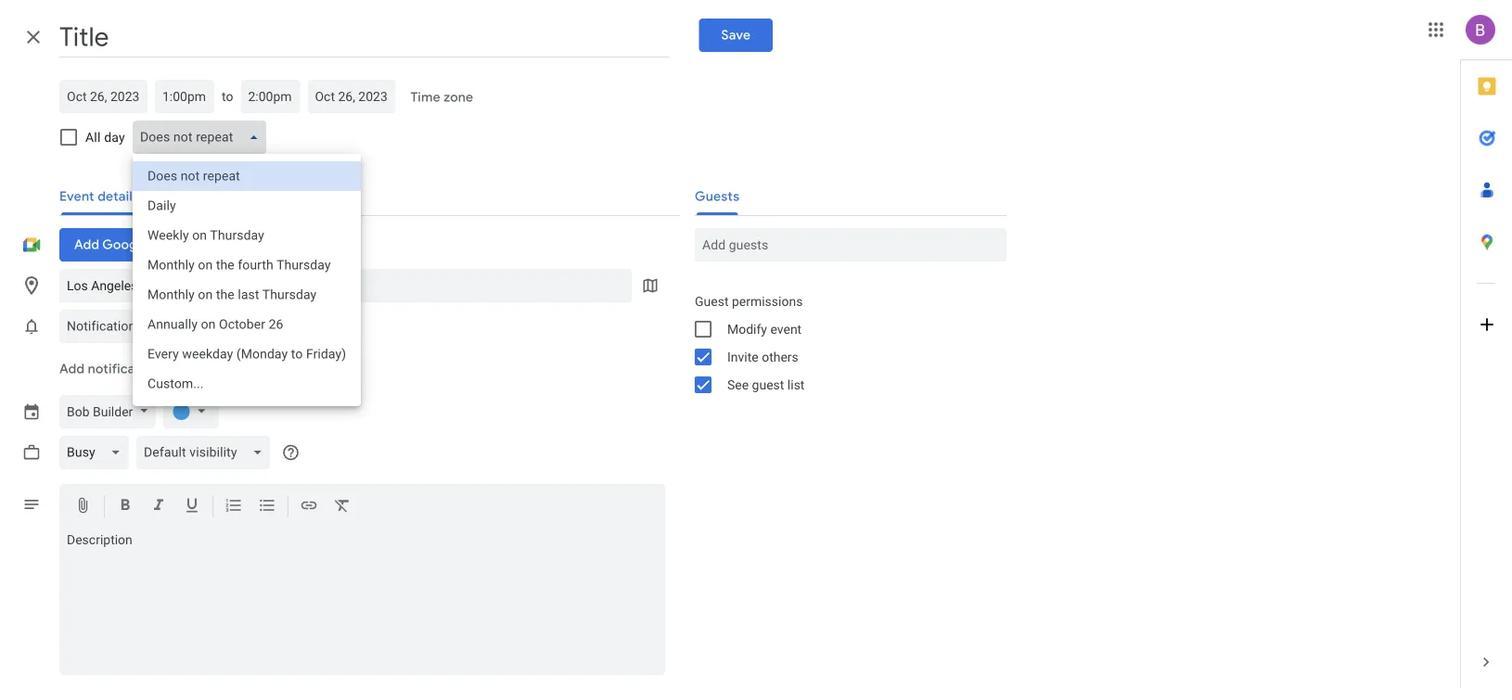 Task type: vqa. For each thing, say whether or not it's contained in the screenshot.
the right *
no



Task type: describe. For each thing, give the bounding box(es) containing it.
numbered list image
[[225, 496, 243, 518]]

bob builder
[[67, 404, 133, 419]]

annually on october 26 option
[[133, 310, 361, 340]]

Minutes in advance for notification number field
[[184, 310, 229, 343]]

recurrence list box
[[133, 154, 361, 406]]

custom... option
[[133, 369, 361, 399]]

bob
[[67, 404, 90, 419]]

group containing guest permissions
[[680, 288, 1007, 399]]

Title text field
[[59, 17, 669, 58]]

to
[[222, 89, 233, 104]]

guest
[[695, 294, 729, 309]]

add notification button
[[52, 347, 166, 392]]

invite others
[[727, 349, 799, 365]]

list
[[788, 377, 805, 392]]

see
[[727, 377, 749, 392]]

guest
[[752, 377, 784, 392]]

formatting options toolbar
[[59, 484, 665, 529]]

invite
[[727, 349, 759, 365]]

all day
[[85, 129, 125, 145]]

description
[[67, 533, 132, 548]]

Guests text field
[[702, 228, 999, 262]]

weekly on thursday option
[[133, 221, 361, 250]]

modify
[[727, 321, 767, 337]]

time zone
[[410, 89, 473, 106]]

save
[[721, 27, 751, 44]]

guest permissions
[[695, 294, 803, 309]]

Description text field
[[59, 533, 665, 672]]

all
[[85, 129, 101, 145]]

permissions
[[732, 294, 803, 309]]

modify event
[[727, 321, 802, 337]]

time zone button
[[403, 81, 481, 114]]



Task type: locate. For each thing, give the bounding box(es) containing it.
notification
[[88, 361, 159, 378]]

event
[[770, 321, 802, 337]]

add notification
[[59, 361, 159, 378]]

bulleted list image
[[258, 496, 276, 518]]

time
[[410, 89, 440, 106]]

tab list
[[1461, 60, 1512, 636]]

others
[[762, 349, 799, 365]]

monthly on the last thursday option
[[133, 280, 361, 310]]

None field
[[133, 121, 274, 154], [59, 310, 177, 343], [59, 436, 136, 469], [136, 436, 278, 469], [133, 121, 274, 154], [59, 310, 177, 343], [59, 436, 136, 469], [136, 436, 278, 469]]

Start date text field
[[67, 85, 140, 108]]

every weekday (monday to friday) option
[[133, 340, 361, 369]]

does not repeat option
[[133, 161, 361, 191]]

remove formatting image
[[333, 496, 352, 518]]

Start time text field
[[162, 85, 207, 108]]

zone
[[444, 89, 473, 106]]

Location text field
[[67, 269, 624, 302]]

italic image
[[149, 496, 168, 518]]

underline image
[[183, 496, 201, 518]]

insert link image
[[300, 496, 318, 518]]

builder
[[93, 404, 133, 419]]

save button
[[699, 19, 773, 52]]

group
[[680, 288, 1007, 399]]

day
[[104, 129, 125, 145]]

see guest list
[[727, 377, 805, 392]]

End date text field
[[315, 85, 388, 108]]

End time text field
[[248, 85, 293, 108]]

bold image
[[116, 496, 135, 518]]

monthly on the fourth thursday option
[[133, 250, 361, 280]]

30 minutes before element
[[59, 306, 369, 347]]

daily option
[[133, 191, 361, 221]]

add
[[59, 361, 85, 378]]



